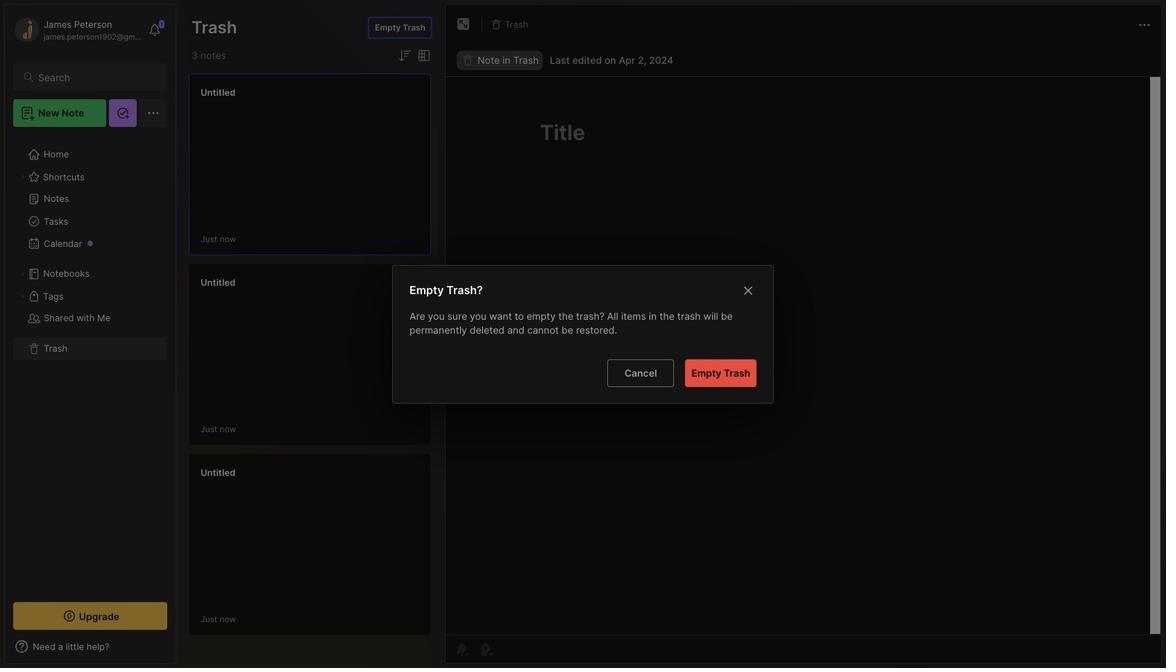 Task type: vqa. For each thing, say whether or not it's contained in the screenshot.
tab list
no



Task type: describe. For each thing, give the bounding box(es) containing it.
expand tags image
[[18, 292, 26, 301]]

add a reminder image
[[454, 641, 471, 658]]

Search text field
[[38, 71, 155, 84]]

add tag image
[[478, 641, 494, 658]]

note window element
[[445, 4, 1162, 664]]

expand notebooks image
[[18, 270, 26, 278]]

Note Editor text field
[[446, 76, 1161, 635]]

none search field inside main element
[[38, 69, 155, 85]]

main element
[[0, 0, 180, 669]]



Task type: locate. For each thing, give the bounding box(es) containing it.
expand note image
[[455, 16, 472, 33]]

tree
[[5, 135, 176, 590]]

close image
[[740, 282, 757, 299]]

tree inside main element
[[5, 135, 176, 590]]

None search field
[[38, 69, 155, 85]]



